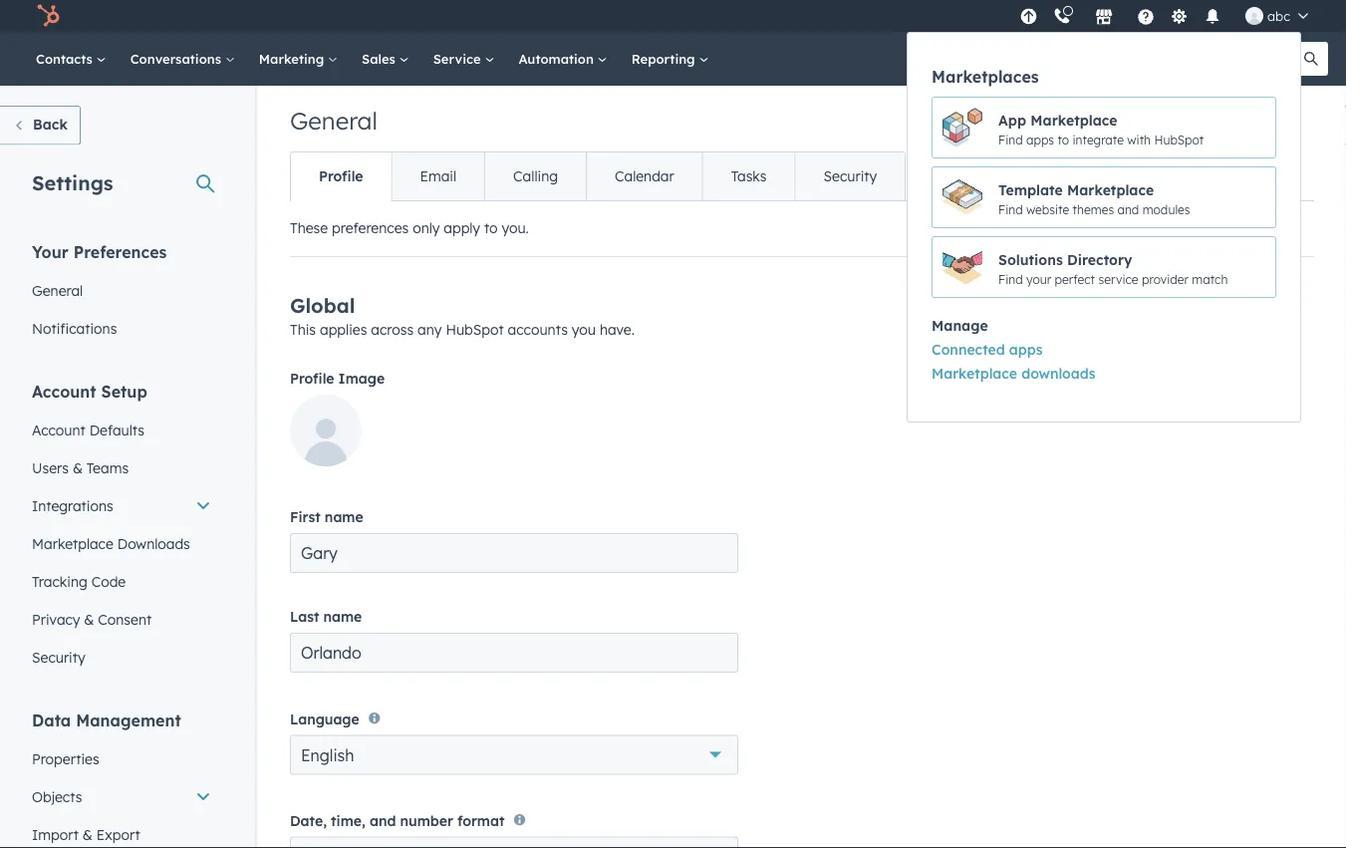Task type: describe. For each thing, give the bounding box(es) containing it.
1 marketplaces menu from the top
[[907, 0, 1322, 423]]

tasks
[[731, 167, 767, 185]]

time,
[[331, 812, 366, 829]]

manage connected apps marketplace downloads
[[932, 317, 1096, 382]]

template marketplace find website themes and modules
[[999, 181, 1191, 217]]

hubspot link
[[24, 4, 75, 28]]

these preferences only apply to you.
[[290, 219, 529, 237]]

integrate
[[1073, 132, 1124, 147]]

accounts
[[508, 321, 568, 338]]

data
[[32, 710, 71, 730]]

these
[[290, 219, 328, 237]]

conversations
[[130, 50, 225, 67]]

tracking code
[[32, 573, 126, 590]]

to for apps
[[1058, 132, 1070, 147]]

profile link
[[291, 152, 391, 200]]

Last name text field
[[290, 633, 738, 673]]

tracking code link
[[20, 563, 223, 600]]

marketplaces group
[[908, 97, 1301, 298]]

marketplaces image
[[1095, 9, 1113, 27]]

app marketplace image
[[943, 108, 983, 147]]

profile for profile
[[319, 167, 363, 185]]

Search HubSpot search field
[[1066, 42, 1311, 76]]

account defaults link
[[20, 411, 223, 449]]

upgrade image
[[1020, 8, 1038, 26]]

find for app marketplace
[[999, 132, 1023, 147]]

manage
[[932, 317, 988, 334]]

import & export
[[32, 826, 140, 843]]

with
[[1127, 132, 1151, 147]]

english button
[[290, 735, 738, 775]]

conversations link
[[118, 32, 247, 86]]

connected
[[932, 341, 1005, 358]]

global this applies across any hubspot accounts you have.
[[290, 293, 635, 338]]

match
[[1192, 271, 1228, 286]]

& for teams
[[73, 459, 83, 476]]

reporting
[[632, 50, 699, 67]]

edit button
[[290, 395, 362, 473]]

and inside template marketplace find website themes and modules
[[1118, 202, 1139, 217]]

settings
[[32, 170, 113, 195]]

account setup element
[[20, 380, 223, 676]]

security inside navigation
[[824, 167, 877, 185]]

solutions directory image
[[943, 247, 983, 287]]

privacy & consent
[[32, 610, 152, 628]]

themes
[[1073, 202, 1114, 217]]

calling icon button
[[1045, 3, 1079, 29]]

settings image
[[1171, 8, 1189, 26]]

name for last name
[[323, 608, 362, 625]]

objects
[[32, 788, 82, 805]]

marketplace inside app marketplace find apps to integrate with hubspot
[[1031, 111, 1118, 129]]

privacy & consent link
[[20, 600, 223, 638]]

your
[[32, 242, 69, 262]]

1 horizontal spatial general
[[290, 106, 378, 136]]

you.
[[502, 219, 529, 237]]

1 vertical spatial and
[[370, 812, 396, 829]]

automation link
[[507, 32, 620, 86]]

abc button
[[1234, 0, 1321, 32]]

to for apply
[[484, 219, 498, 237]]

objects button
[[20, 778, 223, 816]]

you
[[572, 321, 596, 338]]

service link
[[421, 32, 507, 86]]

preferences
[[332, 219, 409, 237]]

hubspot inside app marketplace find apps to integrate with hubspot
[[1154, 132, 1204, 147]]

First name text field
[[290, 533, 738, 573]]

contacts
[[36, 50, 96, 67]]

defaults
[[89, 421, 144, 439]]

app
[[999, 111, 1027, 129]]

this
[[290, 321, 316, 338]]

export
[[96, 826, 140, 843]]

back link
[[0, 106, 81, 145]]

tracking
[[32, 573, 87, 590]]

service
[[433, 50, 485, 67]]

integrations
[[32, 497, 113, 514]]

account defaults
[[32, 421, 144, 439]]

marketing link
[[247, 32, 350, 86]]

users & teams
[[32, 459, 129, 476]]

navigation containing profile
[[290, 151, 906, 201]]

security link inside navigation
[[795, 152, 905, 200]]

import & export link
[[20, 816, 223, 848]]

reporting link
[[620, 32, 721, 86]]

first
[[290, 508, 321, 526]]

marketplaces button
[[1083, 0, 1125, 32]]

account setup
[[32, 381, 147, 401]]

0 horizontal spatial security link
[[20, 638, 223, 676]]

upgrade link
[[1017, 5, 1042, 26]]

users
[[32, 459, 69, 476]]

marketing
[[259, 50, 328, 67]]

connected apps link
[[932, 338, 1277, 362]]

consent
[[98, 610, 152, 628]]

perfect
[[1055, 271, 1095, 286]]

calling icon image
[[1053, 8, 1071, 26]]

calling
[[513, 167, 558, 185]]

search button
[[1295, 42, 1328, 76]]

format
[[457, 812, 505, 829]]

marketplace downloads link
[[932, 362, 1277, 386]]

your
[[1027, 271, 1052, 286]]

last name
[[290, 608, 362, 625]]



Task type: vqa. For each thing, say whether or not it's contained in the screenshot.
the Create date Popup Button
no



Task type: locate. For each thing, give the bounding box(es) containing it.
1 vertical spatial general
[[32, 282, 83, 299]]

0 horizontal spatial and
[[370, 812, 396, 829]]

any
[[418, 321, 442, 338]]

marketplace inside template marketplace find website themes and modules
[[1067, 181, 1154, 199]]

marketplace inside manage connected apps marketplace downloads
[[932, 365, 1018, 382]]

0 vertical spatial and
[[1118, 202, 1139, 217]]

name right 'last'
[[323, 608, 362, 625]]

integrations button
[[20, 487, 223, 525]]

1 vertical spatial account
[[32, 421, 85, 439]]

1 horizontal spatial and
[[1118, 202, 1139, 217]]

account up users
[[32, 421, 85, 439]]

& inside data management element
[[83, 826, 93, 843]]

users & teams link
[[20, 449, 223, 487]]

and right time,
[[370, 812, 396, 829]]

1 horizontal spatial to
[[1058, 132, 1070, 147]]

hubspot image
[[36, 4, 60, 28]]

account inside account defaults link
[[32, 421, 85, 439]]

properties
[[32, 750, 99, 767]]

help button
[[1129, 0, 1163, 32]]

general down "your"
[[32, 282, 83, 299]]

0 vertical spatial general
[[290, 106, 378, 136]]

find inside solutions directory find your perfect service provider match
[[999, 271, 1023, 286]]

find for template marketplace
[[999, 202, 1023, 217]]

across
[[371, 321, 414, 338]]

hubspot right any
[[446, 321, 504, 338]]

your preferences
[[32, 242, 167, 262]]

solutions directory find your perfect service provider match
[[999, 251, 1228, 286]]

manage group
[[908, 338, 1301, 386]]

data management element
[[20, 709, 223, 848]]

0 vertical spatial hubspot
[[1154, 132, 1204, 147]]

only
[[413, 219, 440, 237]]

notifications image
[[1204, 9, 1222, 27]]

&
[[73, 459, 83, 476], [84, 610, 94, 628], [83, 826, 93, 843]]

have.
[[600, 321, 635, 338]]

marketplaces menu item
[[907, 0, 1302, 423]]

0 vertical spatial account
[[32, 381, 96, 401]]

date, time, and number format
[[290, 812, 505, 829]]

0 vertical spatial profile
[[319, 167, 363, 185]]

0 vertical spatial security link
[[795, 152, 905, 200]]

marketplace up integrate
[[1031, 111, 1118, 129]]

marketplace down integrations
[[32, 535, 113, 552]]

marketplace down connected on the right top
[[932, 365, 1018, 382]]

solutions
[[999, 251, 1063, 268]]

apps down app
[[1027, 132, 1055, 147]]

1 vertical spatial find
[[999, 202, 1023, 217]]

hubspot inside global this applies across any hubspot accounts you have.
[[446, 321, 504, 338]]

general inside your preferences element
[[32, 282, 83, 299]]

email link
[[391, 152, 484, 200]]

account for account setup
[[32, 381, 96, 401]]

search image
[[1305, 52, 1319, 66]]

hubspot right with
[[1154, 132, 1204, 147]]

settings link
[[1167, 5, 1192, 26]]

profile inside navigation
[[319, 167, 363, 185]]

account up account defaults
[[32, 381, 96, 401]]

profile left image
[[290, 370, 334, 387]]

marketplace inside marketplace downloads link
[[32, 535, 113, 552]]

1 vertical spatial name
[[323, 608, 362, 625]]

0 horizontal spatial hubspot
[[446, 321, 504, 338]]

to left integrate
[[1058, 132, 1070, 147]]

profile up preferences
[[319, 167, 363, 185]]

teams
[[87, 459, 129, 476]]

apply
[[444, 219, 480, 237]]

security link
[[795, 152, 905, 200], [20, 638, 223, 676]]

0 vertical spatial &
[[73, 459, 83, 476]]

asset marketplace image
[[943, 177, 983, 217]]

2 find from the top
[[999, 202, 1023, 217]]

1 vertical spatial profile
[[290, 370, 334, 387]]

general up profile link
[[290, 106, 378, 136]]

apps inside app marketplace find apps to integrate with hubspot
[[1027, 132, 1055, 147]]

calendar
[[615, 167, 674, 185]]

email
[[420, 167, 457, 185]]

find down solutions
[[999, 271, 1023, 286]]

security
[[824, 167, 877, 185], [32, 648, 85, 666]]

first name
[[290, 508, 363, 526]]

to inside app marketplace find apps to integrate with hubspot
[[1058, 132, 1070, 147]]

1 vertical spatial security
[[32, 648, 85, 666]]

sales
[[362, 50, 399, 67]]

0 vertical spatial name
[[325, 508, 363, 526]]

automation
[[519, 50, 598, 67]]

2 vertical spatial find
[[999, 271, 1023, 286]]

name for first name
[[325, 508, 363, 526]]

management
[[76, 710, 181, 730]]

sales link
[[350, 32, 421, 86]]

marketplace downloads
[[32, 535, 190, 552]]

marketplaces menu
[[907, 0, 1322, 423], [907, 32, 1302, 423]]

calling link
[[484, 152, 586, 200]]

applies
[[320, 321, 367, 338]]

find inside template marketplace find website themes and modules
[[999, 202, 1023, 217]]

account for account defaults
[[32, 421, 85, 439]]

2 vertical spatial &
[[83, 826, 93, 843]]

to
[[1058, 132, 1070, 147], [484, 219, 498, 237]]

navigation
[[290, 151, 906, 201]]

2 marketplaces menu from the top
[[907, 32, 1302, 423]]

1 vertical spatial &
[[84, 610, 94, 628]]

& for export
[[83, 826, 93, 843]]

website
[[1027, 202, 1070, 217]]

0 horizontal spatial to
[[484, 219, 498, 237]]

find down template
[[999, 202, 1023, 217]]

1 account from the top
[[32, 381, 96, 401]]

properties link
[[20, 740, 223, 778]]

notifications link
[[20, 309, 223, 347]]

hubspot
[[1154, 132, 1204, 147], [446, 321, 504, 338]]

0 vertical spatial security
[[824, 167, 877, 185]]

0 vertical spatial find
[[999, 132, 1023, 147]]

1 vertical spatial apps
[[1009, 341, 1043, 358]]

1 vertical spatial security link
[[20, 638, 223, 676]]

1 horizontal spatial hubspot
[[1154, 132, 1204, 147]]

back
[[33, 116, 68, 133]]

gary orlando image
[[1246, 7, 1264, 25]]

profile for profile image
[[290, 370, 334, 387]]

1 horizontal spatial security
[[824, 167, 877, 185]]

provider
[[1142, 271, 1189, 286]]

marketplace up themes
[[1067, 181, 1154, 199]]

1 horizontal spatial security link
[[795, 152, 905, 200]]

1 vertical spatial to
[[484, 219, 498, 237]]

app marketplace find apps to integrate with hubspot
[[999, 111, 1204, 147]]

preferences
[[73, 242, 167, 262]]

find
[[999, 132, 1023, 147], [999, 202, 1023, 217], [999, 271, 1023, 286]]

help image
[[1137, 9, 1155, 27]]

profile
[[319, 167, 363, 185], [290, 370, 334, 387]]

your preferences element
[[20, 241, 223, 347]]

0 horizontal spatial general
[[32, 282, 83, 299]]

marketplaces
[[932, 67, 1039, 87]]

service
[[1099, 271, 1139, 286]]

downloads
[[1022, 365, 1096, 382]]

template
[[999, 181, 1063, 199]]

setup
[[101, 381, 147, 401]]

name right first
[[325, 508, 363, 526]]

find for solutions directory
[[999, 271, 1023, 286]]

apps inside manage connected apps marketplace downloads
[[1009, 341, 1043, 358]]

& for consent
[[84, 610, 94, 628]]

language
[[290, 710, 360, 727]]

to left you.
[[484, 219, 498, 237]]

date,
[[290, 812, 327, 829]]

& right users
[[73, 459, 83, 476]]

tasks link
[[702, 152, 795, 200]]

contacts link
[[24, 32, 118, 86]]

code
[[91, 573, 126, 590]]

data management
[[32, 710, 181, 730]]

0 horizontal spatial security
[[32, 648, 85, 666]]

0 vertical spatial to
[[1058, 132, 1070, 147]]

find down app
[[999, 132, 1023, 147]]

apps up downloads
[[1009, 341, 1043, 358]]

notifications
[[32, 319, 117, 337]]

security inside account setup element
[[32, 648, 85, 666]]

& right the privacy
[[84, 610, 94, 628]]

global
[[290, 293, 355, 318]]

image
[[338, 370, 385, 387]]

1 vertical spatial hubspot
[[446, 321, 504, 338]]

and right themes
[[1118, 202, 1139, 217]]

1 find from the top
[[999, 132, 1023, 147]]

number
[[400, 812, 453, 829]]

& left export
[[83, 826, 93, 843]]

import
[[32, 826, 79, 843]]

0 vertical spatial apps
[[1027, 132, 1055, 147]]

3 find from the top
[[999, 271, 1023, 286]]

name
[[325, 508, 363, 526], [323, 608, 362, 625]]

privacy
[[32, 610, 80, 628]]

find inside app marketplace find apps to integrate with hubspot
[[999, 132, 1023, 147]]

2 account from the top
[[32, 421, 85, 439]]

downloads
[[117, 535, 190, 552]]

modules
[[1143, 202, 1191, 217]]



